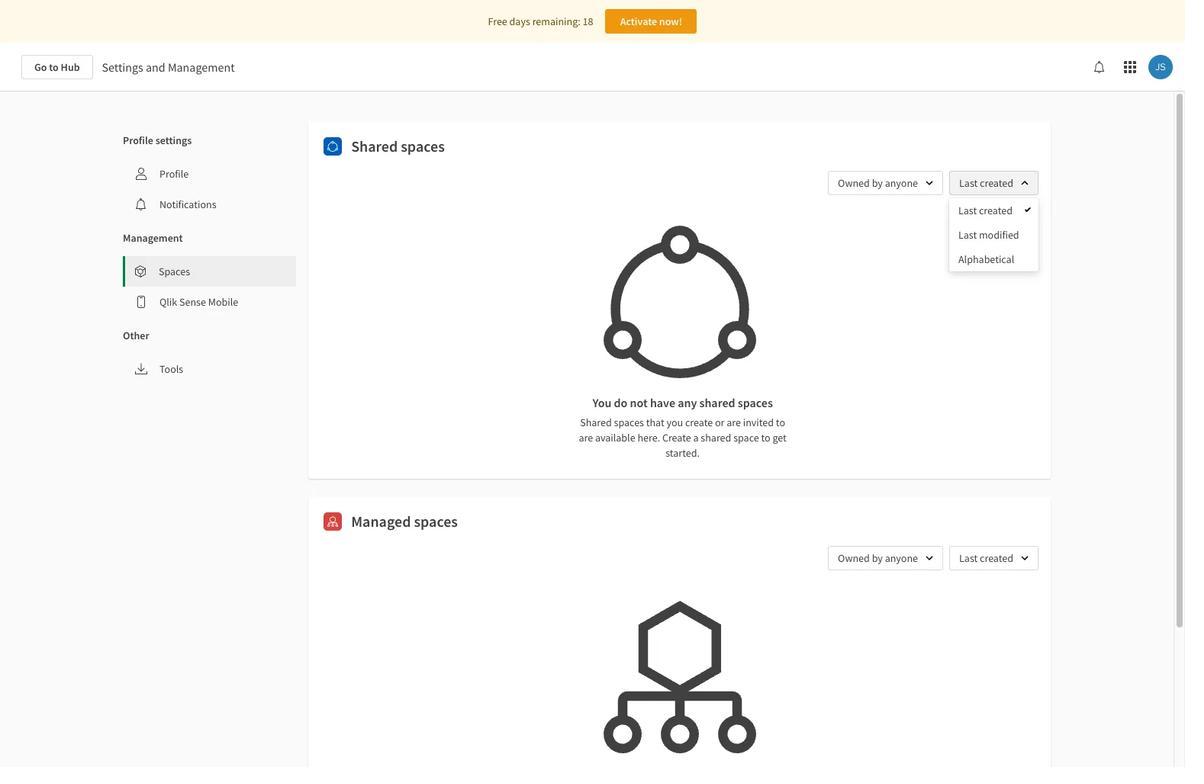 Task type: describe. For each thing, give the bounding box(es) containing it.
last created for the last created field
[[960, 176, 1014, 190]]

modified
[[979, 228, 1020, 242]]

last created element
[[959, 204, 1013, 218]]

you
[[667, 416, 683, 430]]

create
[[685, 416, 713, 430]]

tools
[[160, 363, 183, 376]]

last inside field
[[960, 176, 978, 190]]

18
[[583, 15, 593, 28]]

list box containing last created
[[950, 198, 1039, 272]]

notifications
[[160, 198, 216, 211]]

alphabetical
[[959, 253, 1015, 266]]

shared spaces
[[351, 137, 445, 156]]

or
[[715, 416, 725, 430]]

profile for profile settings
[[123, 134, 153, 147]]

settings
[[155, 134, 192, 147]]

last modified element
[[959, 228, 1020, 242]]

started.
[[666, 447, 700, 460]]

2 horizontal spatial to
[[776, 416, 785, 430]]

any
[[678, 395, 697, 411]]

profile for profile
[[160, 167, 189, 181]]

spaces link
[[125, 256, 296, 287]]

free days remaining: 18
[[488, 15, 593, 28]]

invited
[[743, 416, 774, 430]]

last modified
[[959, 228, 1020, 242]]

that
[[646, 416, 665, 430]]

hub
[[61, 60, 80, 74]]

get
[[773, 431, 787, 445]]

a
[[693, 431, 699, 445]]

1 vertical spatial management
[[123, 231, 183, 245]]

do
[[614, 395, 628, 411]]

now!
[[659, 15, 683, 28]]

managed spaces
[[351, 512, 458, 531]]



Task type: vqa. For each thing, say whether or not it's contained in the screenshot.
the leftmost Are
yes



Task type: locate. For each thing, give the bounding box(es) containing it.
activate now! link
[[606, 9, 697, 34]]

are right or
[[727, 416, 741, 430]]

are
[[727, 416, 741, 430], [579, 431, 593, 445]]

0 horizontal spatial to
[[49, 60, 59, 74]]

management right and
[[168, 60, 235, 75]]

and
[[146, 60, 165, 75]]

last
[[960, 176, 978, 190], [959, 204, 977, 218], [959, 228, 977, 242]]

tools link
[[123, 354, 296, 385]]

1 vertical spatial shared
[[701, 431, 732, 445]]

0 vertical spatial last created
[[960, 176, 1014, 190]]

create
[[663, 431, 691, 445]]

go to hub link
[[21, 55, 93, 79]]

created up last created element
[[980, 176, 1014, 190]]

last down last created element
[[959, 228, 977, 242]]

days
[[510, 15, 530, 28]]

remaining:
[[533, 15, 581, 28]]

0 vertical spatial profile
[[123, 134, 153, 147]]

free
[[488, 15, 507, 28]]

not
[[630, 395, 648, 411]]

1 vertical spatial last
[[959, 204, 977, 218]]

1 vertical spatial to
[[776, 416, 785, 430]]

created inside the last created field
[[980, 176, 1014, 190]]

spaces
[[159, 265, 190, 279]]

0 vertical spatial to
[[49, 60, 59, 74]]

shared down or
[[701, 431, 732, 445]]

profile settings
[[123, 134, 192, 147]]

1 horizontal spatial profile
[[160, 167, 189, 181]]

0 vertical spatial shared
[[700, 395, 736, 411]]

0 vertical spatial last
[[960, 176, 978, 190]]

profile
[[123, 134, 153, 147], [160, 167, 189, 181]]

created
[[980, 176, 1014, 190], [979, 204, 1013, 218]]

settings and management
[[102, 60, 235, 75]]

other
[[123, 329, 149, 343]]

1 vertical spatial profile
[[160, 167, 189, 181]]

1 vertical spatial created
[[979, 204, 1013, 218]]

last created inside list box
[[959, 204, 1013, 218]]

last created up last created element
[[960, 176, 1014, 190]]

created for list box containing last created
[[979, 204, 1013, 218]]

profile link
[[123, 159, 296, 189]]

qlik sense mobile link
[[123, 287, 296, 318]]

management
[[168, 60, 235, 75], [123, 231, 183, 245]]

last for last created element
[[959, 204, 977, 218]]

go to hub
[[34, 60, 80, 74]]

you do not have any shared spaces shared spaces that you create or are invited to are available here. create a shared space to get started.
[[579, 395, 787, 460]]

last created
[[960, 176, 1014, 190], [959, 204, 1013, 218]]

last for "last modified" element
[[959, 228, 977, 242]]

1 horizontal spatial are
[[727, 416, 741, 430]]

shared inside you do not have any shared spaces shared spaces that you create or are invited to are available here. create a shared space to get started.
[[580, 416, 612, 430]]

spaces
[[401, 137, 445, 156], [738, 395, 773, 411], [614, 416, 644, 430], [414, 512, 458, 531]]

0 vertical spatial are
[[727, 416, 741, 430]]

go
[[34, 60, 47, 74]]

created inside list box
[[979, 204, 1013, 218]]

created for the last created field
[[980, 176, 1014, 190]]

0 vertical spatial shared
[[351, 137, 398, 156]]

2 vertical spatial to
[[761, 431, 771, 445]]

you
[[593, 395, 612, 411]]

to right go at left top
[[49, 60, 59, 74]]

here.
[[638, 431, 660, 445]]

last up "last modified" element
[[959, 204, 977, 218]]

mobile
[[208, 295, 238, 309]]

management up spaces at the left of page
[[123, 231, 183, 245]]

0 vertical spatial management
[[168, 60, 235, 75]]

sense
[[179, 295, 206, 309]]

0 horizontal spatial shared
[[351, 137, 398, 156]]

qlik
[[160, 295, 177, 309]]

created up modified at the right of page
[[979, 204, 1013, 218]]

1 vertical spatial are
[[579, 431, 593, 445]]

last created up last modified
[[959, 204, 1013, 218]]

managed
[[351, 512, 411, 531]]

0 vertical spatial created
[[980, 176, 1014, 190]]

shared
[[351, 137, 398, 156], [580, 416, 612, 430]]

activate now!
[[620, 15, 683, 28]]

1 vertical spatial shared
[[580, 416, 612, 430]]

1 horizontal spatial to
[[761, 431, 771, 445]]

available
[[595, 431, 636, 445]]

settings
[[102, 60, 143, 75]]

list box
[[950, 198, 1039, 272]]

profile left settings at left top
[[123, 134, 153, 147]]

shared up or
[[700, 395, 736, 411]]

last up last created element
[[960, 176, 978, 190]]

0 horizontal spatial are
[[579, 431, 593, 445]]

Last created field
[[950, 171, 1039, 195]]

1 horizontal spatial shared
[[580, 416, 612, 430]]

to
[[49, 60, 59, 74], [776, 416, 785, 430], [761, 431, 771, 445]]

last created for list box containing last created
[[959, 204, 1013, 218]]

shared
[[700, 395, 736, 411], [701, 431, 732, 445]]

notifications link
[[123, 189, 296, 220]]

to left get
[[761, 431, 771, 445]]

qlik sense mobile
[[160, 295, 238, 309]]

2 vertical spatial last
[[959, 228, 977, 242]]

profile up the notifications
[[160, 167, 189, 181]]

to up get
[[776, 416, 785, 430]]

1 vertical spatial last created
[[959, 204, 1013, 218]]

space
[[734, 431, 759, 445]]

last created inside field
[[960, 176, 1014, 190]]

0 horizontal spatial profile
[[123, 134, 153, 147]]

are left "available"
[[579, 431, 593, 445]]

alphabetical element
[[959, 253, 1015, 266]]

activate
[[620, 15, 657, 28]]

have
[[650, 395, 676, 411]]



